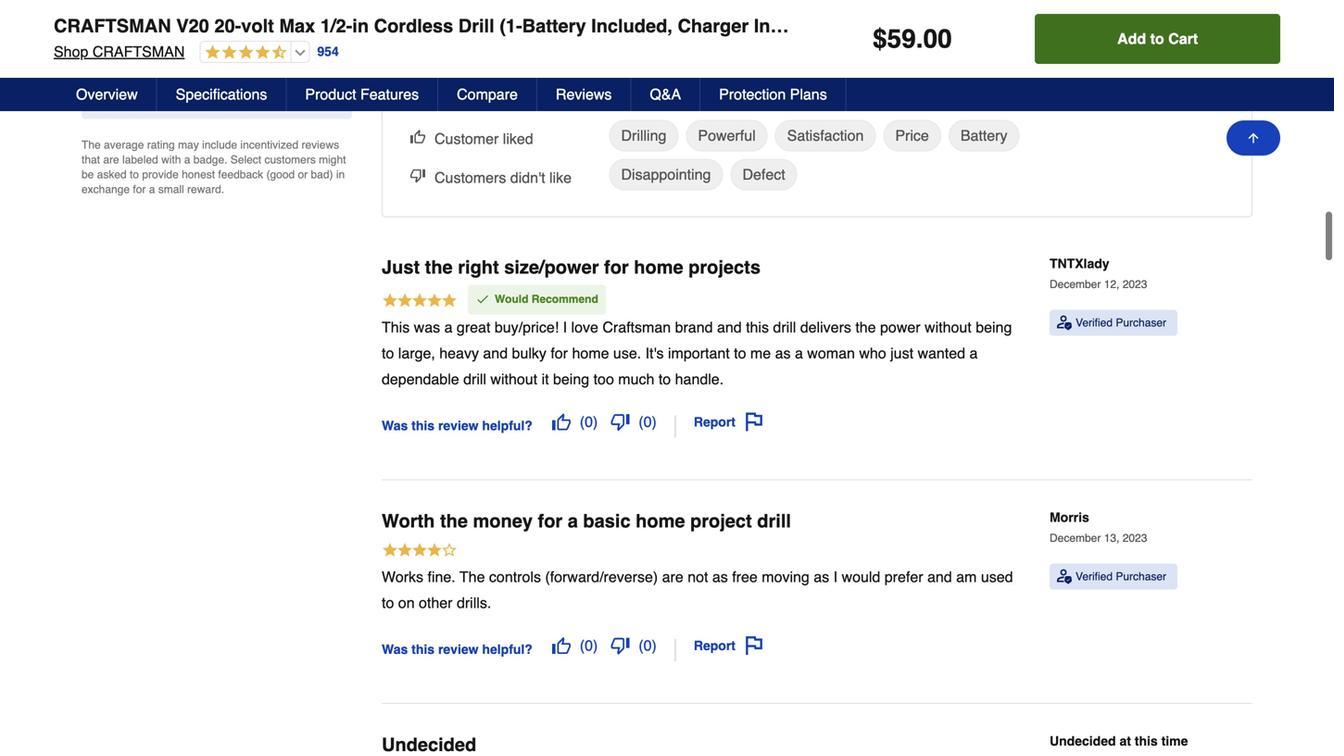 Task type: describe. For each thing, give the bounding box(es) containing it.
helpful? for money
[[482, 642, 533, 657]]

) down much
[[652, 413, 657, 430]]

a down provide
[[149, 183, 155, 196]]

0 vertical spatial being
[[976, 319, 1013, 336]]

who
[[860, 345, 887, 362]]

954
[[317, 44, 339, 59]]

( 0 ) for thumb down image
[[639, 637, 657, 654]]

13,
[[1105, 532, 1120, 545]]

a right was
[[445, 319, 453, 336]]

report for home
[[694, 639, 736, 653]]

badge.
[[194, 154, 228, 167]]

that
[[82, 154, 100, 167]]

thumb down image
[[611, 637, 630, 655]]

0 vertical spatial without
[[925, 319, 972, 336]]

specifications button
[[157, 78, 287, 111]]

thumb down image for (
[[611, 413, 630, 431]]

use.
[[614, 345, 642, 362]]

works
[[382, 569, 424, 586]]

2023 for just the right size/power for home projects
[[1123, 278, 1148, 291]]

the for worth the money for a basic home project drill
[[440, 511, 468, 532]]

filters
[[468, 19, 512, 36]]

thumb up image
[[552, 413, 571, 431]]

it
[[542, 371, 549, 388]]

(forward/reverse)
[[545, 569, 658, 586]]

charger
[[678, 15, 749, 37]]

overview button
[[57, 78, 157, 111]]

controls
[[489, 569, 541, 586]]

plans
[[790, 86, 828, 103]]

rating
[[147, 139, 175, 152]]

time
[[1162, 734, 1189, 749]]

checkmark image
[[476, 292, 490, 307]]

the for just the right size/power for home projects
[[425, 257, 453, 278]]

a inside button
[[206, 9, 214, 27]]

size/power
[[505, 257, 599, 278]]

report button for home
[[688, 630, 770, 662]]

included,
[[592, 15, 673, 37]]

drilling button
[[610, 120, 679, 152]]

compare button
[[439, 78, 538, 111]]

v20
[[176, 15, 209, 37]]

undecided at this time
[[1050, 734, 1189, 749]]

reviews
[[556, 86, 612, 103]]

%
[[134, 87, 147, 104]]

heavy
[[440, 345, 479, 362]]

purchaser for worth the money for a basic home project drill
[[1117, 570, 1167, 583]]

powerful button
[[686, 120, 768, 152]]

features
[[361, 86, 419, 103]]

0 for thumb up image related to (
[[585, 637, 593, 654]]

review for money
[[438, 642, 479, 657]]

to left me
[[734, 345, 747, 362]]

for up craftsman
[[604, 257, 629, 278]]

helpful? for right
[[482, 419, 533, 433]]

protection plans button
[[701, 78, 847, 111]]

home inside the this was a great buy/price!  i love craftsman brand and this drill delivers the power without being to large, heavy and bulky for home use.  it's important to me as a woman who just wanted a dependable drill without it being too much to handle.
[[572, 345, 610, 362]]

brand
[[675, 319, 713, 336]]

protection plans
[[720, 86, 828, 103]]

battery button
[[949, 120, 1020, 152]]

fine.
[[428, 569, 456, 586]]

important
[[668, 345, 730, 362]]

power
[[881, 319, 921, 336]]

) for thumb up image related to (
[[593, 637, 598, 654]]

hide
[[431, 19, 464, 36]]

( for thumb up image related to (
[[580, 637, 585, 654]]

reviews
[[302, 139, 339, 152]]

morris december 13, 2023
[[1050, 510, 1148, 545]]

the inside the average rating may include incentivized reviews that are labeled with a badge. select customers might be asked to provide honest feedback (good or bad) in exchange for a small reward.
[[82, 139, 101, 152]]

88
[[118, 87, 134, 104]]

product features
[[305, 86, 419, 103]]

4.5 stars image
[[201, 44, 287, 62]]

drill
[[459, 15, 495, 37]]

.
[[917, 24, 924, 54]]

be
[[82, 168, 94, 181]]

a right wanted
[[970, 345, 978, 362]]

price
[[896, 127, 930, 144]]

overview
[[76, 86, 138, 103]]

on
[[398, 595, 415, 612]]

too
[[594, 371, 614, 388]]

exchange
[[82, 183, 130, 196]]

would
[[842, 569, 881, 586]]

review for right
[[438, 419, 479, 433]]

$
[[873, 24, 888, 54]]

2 vertical spatial drill
[[758, 511, 792, 532]]

craftsman
[[603, 319, 671, 336]]

incentivized
[[240, 139, 299, 152]]

1 vertical spatial drill
[[464, 371, 487, 388]]

product
[[305, 86, 356, 103]]

volt
[[241, 15, 274, 37]]

write
[[165, 9, 202, 27]]

bad)
[[311, 168, 333, 181]]

this was a great buy/price!  i love craftsman brand and this drill delivers the power without being to large, heavy and bulky for home use.  it's important to me as a woman who just wanted a dependable drill without it being too much to handle.
[[382, 319, 1013, 388]]

specifications
[[176, 86, 267, 103]]

a left the woman
[[795, 345, 804, 362]]

customers didn't like
[[435, 169, 572, 186]]

verified purchaser icon image for worth the money for a basic home project drill
[[1058, 570, 1073, 584]]

(good
[[266, 168, 295, 181]]

(1-
[[500, 15, 523, 37]]

protection
[[720, 86, 786, 103]]

at
[[1120, 734, 1132, 749]]

much
[[619, 371, 655, 388]]

hide filters
[[431, 19, 512, 36]]

in inside the average rating may include incentivized reviews that are labeled with a badge. select customers might be asked to provide honest feedback (good or bad) in exchange for a small reward.
[[336, 168, 345, 181]]

right
[[458, 257, 499, 278]]

write a review
[[165, 9, 269, 27]]

december for worth the money for a basic home project drill
[[1050, 532, 1102, 545]]

would
[[495, 293, 529, 306]]

$ 59 . 00
[[873, 24, 953, 54]]

tntxlady december 12, 2023
[[1050, 256, 1148, 291]]

or
[[298, 168, 308, 181]]

customer for customer liked
[[435, 130, 499, 148]]

4 stars image
[[382, 542, 458, 562]]

2 vertical spatial home
[[636, 511, 686, 532]]

the average rating may include incentivized reviews that are labeled with a badge. select customers might be asked to provide honest feedback (good or bad) in exchange for a small reward.
[[82, 139, 346, 196]]

verified purchaser for just the right size/power for home projects
[[1076, 317, 1167, 330]]

1 horizontal spatial recommend
[[532, 293, 599, 306]]

customers
[[265, 154, 316, 167]]



Task type: vqa. For each thing, say whether or not it's contained in the screenshot.
battery "button"
yes



Task type: locate. For each thing, give the bounding box(es) containing it.
craftsman
[[54, 15, 171, 37], [93, 43, 185, 60]]

are up asked
[[103, 154, 119, 167]]

helpful? down drills.
[[482, 642, 533, 657]]

review
[[218, 9, 269, 27]]

money
[[473, 511, 533, 532]]

worth
[[382, 511, 435, 532]]

( for thumb up icon
[[580, 413, 585, 430]]

1 helpful? from the top
[[482, 419, 533, 433]]

0 horizontal spatial as
[[713, 569, 728, 586]]

1 vertical spatial purchaser
[[1117, 570, 1167, 583]]

1 flag image from the top
[[745, 413, 764, 431]]

recommend up may
[[151, 87, 235, 104]]

( down much
[[639, 413, 644, 430]]

2 verified from the top
[[1076, 570, 1113, 583]]

to inside button
[[1151, 30, 1165, 47]]

2 horizontal spatial and
[[928, 569, 953, 586]]

( 0 ) left thumb down image
[[580, 637, 598, 654]]

drill left delivers
[[774, 319, 797, 336]]

compare
[[457, 86, 518, 103]]

0 vertical spatial recommend
[[151, 87, 235, 104]]

select
[[231, 154, 262, 167]]

dependable
[[382, 371, 459, 388]]

1 vertical spatial verified
[[1076, 570, 1113, 583]]

0 right thumb down image
[[644, 637, 652, 654]]

0 vertical spatial thumb down image
[[411, 168, 426, 183]]

december down morris at the bottom of the page
[[1050, 532, 1102, 545]]

1 vertical spatial are
[[663, 569, 684, 586]]

battery
[[523, 15, 586, 37]]

am
[[957, 569, 977, 586]]

it's
[[646, 345, 664, 362]]

was for just the right size/power for home projects
[[382, 419, 408, 433]]

2 report button from the top
[[688, 630, 770, 662]]

average
[[104, 139, 144, 152]]

to inside the average rating may include incentivized reviews that are labeled with a badge. select customers might be asked to provide honest feedback (good or bad) in exchange for a small reward.
[[130, 168, 139, 181]]

home up craftsman
[[634, 257, 684, 278]]

0 vertical spatial helpful?
[[482, 419, 533, 433]]

customer for customer sentiment
[[401, 87, 471, 104]]

with
[[161, 154, 181, 167]]

drills.
[[457, 595, 492, 612]]

1 vertical spatial thumb down image
[[611, 413, 630, 431]]

0 down much
[[644, 413, 652, 430]]

) right thumb down image
[[652, 637, 657, 654]]

reward.
[[187, 183, 224, 196]]

a down may
[[184, 154, 190, 167]]

december down tntxlady
[[1050, 278, 1102, 291]]

without
[[925, 319, 972, 336], [491, 371, 538, 388]]

1 horizontal spatial thumb down image
[[611, 413, 630, 431]]

i inside the this was a great buy/price!  i love craftsman brand and this drill delivers the power without being to large, heavy and bulky for home use.  it's important to me as a woman who just wanted a dependable drill without it being too much to handle.
[[563, 319, 567, 336]]

)
[[593, 413, 598, 430], [652, 413, 657, 430], [593, 637, 598, 654], [652, 637, 657, 654]]

1 vertical spatial home
[[572, 345, 610, 362]]

worth the money for a basic home project drill
[[382, 511, 792, 532]]

report button down handle.
[[688, 406, 770, 438]]

0 horizontal spatial i
[[563, 319, 567, 336]]

the up who
[[856, 319, 877, 336]]

are left not
[[663, 569, 684, 586]]

for
[[133, 183, 146, 196], [604, 257, 629, 278], [551, 345, 568, 362], [538, 511, 563, 532]]

are inside works fine. the controls (forward/reverse) are not as free moving as i would prefer and am used to on other drills.
[[663, 569, 684, 586]]

0 vertical spatial verified purchaser icon image
[[1058, 316, 1073, 331]]

in down might
[[336, 168, 345, 181]]

2 review from the top
[[438, 642, 479, 657]]

1 vertical spatial customer
[[435, 130, 499, 148]]

included)
[[754, 15, 837, 37]]

december inside tntxlady december 12, 2023
[[1050, 278, 1102, 291]]

just
[[891, 345, 914, 362]]

customer up customers
[[435, 130, 499, 148]]

0 vertical spatial 2023
[[1123, 278, 1148, 291]]

to down it's
[[659, 371, 671, 388]]

report down handle.
[[694, 415, 736, 430]]

thumb up image for (
[[552, 637, 571, 655]]

the up that
[[82, 139, 101, 152]]

2 verified purchaser icon image from the top
[[1058, 570, 1073, 584]]

purchaser down 13,
[[1117, 570, 1167, 583]]

0 vertical spatial december
[[1050, 278, 1102, 291]]

without up wanted
[[925, 319, 972, 336]]

report button down works fine. the controls (forward/reverse) are not as free moving as i would prefer and am used to on other drills. in the bottom of the page
[[688, 630, 770, 662]]

2 report from the top
[[694, 639, 736, 653]]

verified purchaser icon image for just the right size/power for home projects
[[1058, 316, 1073, 331]]

1 was this review helpful? from the top
[[382, 419, 533, 433]]

0 vertical spatial craftsman
[[54, 15, 171, 37]]

verified purchaser
[[1076, 317, 1167, 330], [1076, 570, 1167, 583]]

0 vertical spatial report
[[694, 415, 736, 430]]

1 horizontal spatial and
[[717, 319, 742, 336]]

buy/price!
[[495, 319, 559, 336]]

for right bulky
[[551, 345, 568, 362]]

a left basic
[[568, 511, 578, 532]]

as inside the this was a great buy/price!  i love craftsman brand and this drill delivers the power without being to large, heavy and bulky for home use.  it's important to me as a woman who just wanted a dependable drill without it being too much to handle.
[[776, 345, 791, 362]]

review
[[438, 419, 479, 433], [438, 642, 479, 657]]

1 verified purchaser icon image from the top
[[1058, 316, 1073, 331]]

1 horizontal spatial without
[[925, 319, 972, 336]]

0 vertical spatial review
[[438, 419, 479, 433]]

2 was from the top
[[382, 642, 408, 657]]

purchaser for just the right size/power for home projects
[[1117, 317, 1167, 330]]

verified down 12, in the top right of the page
[[1076, 317, 1113, 330]]

( right thumb up icon
[[580, 413, 585, 430]]

purchaser down 12, in the top right of the page
[[1117, 317, 1167, 330]]

1 horizontal spatial in
[[353, 15, 369, 37]]

1 was from the top
[[382, 419, 408, 433]]

this
[[240, 87, 263, 104], [746, 319, 769, 336], [412, 419, 435, 433], [412, 642, 435, 657], [1135, 734, 1159, 749]]

and inside works fine. the controls (forward/reverse) are not as free moving as i would prefer and am used to on other drills.
[[928, 569, 953, 586]]

was down on
[[382, 642, 408, 657]]

0 vertical spatial thumb up image
[[411, 129, 426, 144]]

2 vertical spatial and
[[928, 569, 953, 586]]

defect button
[[731, 159, 798, 191]]

1 2023 from the top
[[1123, 278, 1148, 291]]

drill right project
[[758, 511, 792, 532]]

1 horizontal spatial thumb up image
[[552, 637, 571, 655]]

2023 right 12, in the top right of the page
[[1123, 278, 1148, 291]]

hide filters button
[[382, 6, 543, 49]]

moving
[[762, 569, 810, 586]]

verified down 13,
[[1076, 570, 1113, 583]]

undecided
[[1050, 734, 1117, 749]]

verified purchaser icon image
[[1058, 316, 1073, 331], [1058, 570, 1073, 584]]

to inside works fine. the controls (forward/reverse) are not as free moving as i would prefer and am used to on other drills.
[[382, 595, 394, 612]]

for right money
[[538, 511, 563, 532]]

0 vertical spatial flag image
[[745, 413, 764, 431]]

a
[[206, 9, 214, 27], [184, 154, 190, 167], [149, 183, 155, 196], [445, 319, 453, 336], [795, 345, 804, 362], [970, 345, 978, 362], [568, 511, 578, 532]]

0 for thumb up icon
[[585, 413, 593, 430]]

0 vertical spatial and
[[717, 319, 742, 336]]

in
[[353, 15, 369, 37], [336, 168, 345, 181]]

without down bulky
[[491, 371, 538, 388]]

0 horizontal spatial recommend
[[151, 87, 235, 104]]

to down labeled
[[130, 168, 139, 181]]

labeled
[[122, 154, 158, 167]]

0 vertical spatial customer
[[401, 87, 471, 104]]

0 vertical spatial was
[[382, 419, 408, 433]]

max
[[279, 15, 315, 37]]

verified for just the right size/power for home projects
[[1076, 317, 1113, 330]]

2023 right 13,
[[1123, 532, 1148, 545]]

2 helpful? from the top
[[482, 642, 533, 657]]

0 vertical spatial purchaser
[[1117, 317, 1167, 330]]

) right thumb up icon
[[593, 413, 598, 430]]

1 vertical spatial was this review helpful?
[[382, 642, 533, 657]]

cart
[[1169, 30, 1199, 47]]

this inside the this was a great buy/price!  i love craftsman brand and this drill delivers the power without being to large, heavy and bulky for home use.  it's important to me as a woman who just wanted a dependable drill without it being too much to handle.
[[746, 319, 769, 336]]

( right thumb down image
[[639, 637, 644, 654]]

review down dependable
[[438, 419, 479, 433]]

being
[[976, 319, 1013, 336], [553, 371, 590, 388]]

1 vertical spatial in
[[336, 168, 345, 181]]

recommend down just the right size/power for home projects on the top of page
[[532, 293, 599, 306]]

price button
[[884, 120, 942, 152]]

0 horizontal spatial thumb up image
[[411, 129, 426, 144]]

filter image
[[413, 20, 427, 35]]

5 stars image
[[382, 292, 458, 312]]

review down drills.
[[438, 642, 479, 657]]

was this review helpful? for money
[[382, 642, 533, 657]]

2 was this review helpful? from the top
[[382, 642, 533, 657]]

great
[[457, 319, 491, 336]]

1 report from the top
[[694, 415, 736, 430]]

1 verified from the top
[[1076, 317, 1113, 330]]

and left bulky
[[483, 345, 508, 362]]

1 vertical spatial report button
[[688, 630, 770, 662]]

0 vertical spatial the
[[425, 257, 453, 278]]

verified purchaser down 12, in the top right of the page
[[1076, 317, 1167, 330]]

liked
[[503, 130, 534, 148]]

was for worth the money for a basic home project drill
[[382, 642, 408, 657]]

2 horizontal spatial as
[[814, 569, 830, 586]]

craftsman up shop craftsman at the top left of page
[[54, 15, 171, 37]]

report button for projects
[[688, 406, 770, 438]]

helpful? left thumb up icon
[[482, 419, 533, 433]]

1 purchaser from the top
[[1117, 317, 1167, 330]]

the up drills.
[[460, 569, 485, 586]]

1 vertical spatial the
[[856, 319, 877, 336]]

2023 for worth the money for a basic home project drill
[[1123, 532, 1148, 545]]

the inside works fine. the controls (forward/reverse) are not as free moving as i would prefer and am used to on other drills.
[[460, 569, 485, 586]]

verified purchaser for worth the money for a basic home project drill
[[1076, 570, 1167, 583]]

1 vertical spatial recommend
[[532, 293, 599, 306]]

sentiment
[[475, 87, 546, 104]]

0 for thumb down image
[[644, 637, 652, 654]]

as right me
[[776, 345, 791, 362]]

recommend
[[151, 87, 235, 104], [532, 293, 599, 306]]

as
[[776, 345, 791, 362], [713, 569, 728, 586], [814, 569, 830, 586]]

was
[[414, 319, 440, 336]]

q&a
[[650, 86, 682, 103]]

flag image for worth the money for a basic home project drill
[[745, 637, 764, 655]]

( left thumb down image
[[580, 637, 585, 654]]

1 vertical spatial without
[[491, 371, 538, 388]]

0 vertical spatial the
[[82, 139, 101, 152]]

and left am
[[928, 569, 953, 586]]

1 vertical spatial december
[[1050, 532, 1102, 545]]

customer up customer liked at the top left
[[401, 87, 471, 104]]

didn't
[[511, 169, 546, 186]]

asked
[[97, 168, 127, 181]]

0 vertical spatial was this review helpful?
[[382, 419, 533, 433]]

1 horizontal spatial the
[[460, 569, 485, 586]]

drill
[[774, 319, 797, 336], [464, 371, 487, 388], [758, 511, 792, 532]]

1 horizontal spatial being
[[976, 319, 1013, 336]]

0 vertical spatial home
[[634, 257, 684, 278]]

the right worth
[[440, 511, 468, 532]]

1 vertical spatial review
[[438, 642, 479, 657]]

00
[[924, 24, 953, 54]]

december for just the right size/power for home projects
[[1050, 278, 1102, 291]]

as right moving
[[814, 569, 830, 586]]

flag image for just the right size/power for home projects
[[745, 413, 764, 431]]

craftsman up %
[[93, 43, 185, 60]]

and right brand at the top of page
[[717, 319, 742, 336]]

verified for worth the money for a basic home project drill
[[1076, 570, 1113, 583]]

reviews button
[[538, 78, 632, 111]]

verified
[[1076, 317, 1113, 330], [1076, 570, 1113, 583]]

defect
[[743, 166, 786, 183]]

a left 20-
[[206, 9, 214, 27]]

1 report button from the top
[[688, 406, 770, 438]]

satisfaction button
[[776, 120, 876, 152]]

0 horizontal spatial without
[[491, 371, 538, 388]]

0 horizontal spatial being
[[553, 371, 590, 388]]

1 horizontal spatial are
[[663, 569, 684, 586]]

( 0 ) right thumb down image
[[639, 637, 657, 654]]

1 review from the top
[[438, 419, 479, 433]]

drill down heavy
[[464, 371, 487, 388]]

thumb down image left customers
[[411, 168, 426, 183]]

for inside the average rating may include incentivized reviews that are labeled with a badge. select customers might be asked to provide honest feedback (good or bad) in exchange for a small reward.
[[133, 183, 146, 196]]

1 vertical spatial the
[[460, 569, 485, 586]]

thumb down image down much
[[611, 413, 630, 431]]

december
[[1050, 278, 1102, 291], [1050, 532, 1102, 545]]

the inside the this was a great buy/price!  i love craftsman brand and this drill delivers the power without being to large, heavy and bulky for home use.  it's important to me as a woman who just wanted a dependable drill without it being too much to handle.
[[856, 319, 877, 336]]

home right basic
[[636, 511, 686, 532]]

thumb up image down the features on the top of the page
[[411, 129, 426, 144]]

report for projects
[[694, 415, 736, 430]]

report down works fine. the controls (forward/reverse) are not as free moving as i would prefer and am used to on other drills. in the bottom of the page
[[694, 639, 736, 653]]

0 vertical spatial i
[[563, 319, 567, 336]]

verified purchaser icon image down tntxlady december 12, 2023
[[1058, 316, 1073, 331]]

i left the would
[[834, 569, 838, 586]]

1 december from the top
[[1050, 278, 1102, 291]]

was this review helpful? down drills.
[[382, 642, 533, 657]]

0 horizontal spatial and
[[483, 345, 508, 362]]

1 vertical spatial 2023
[[1123, 532, 1148, 545]]

to down this
[[382, 345, 394, 362]]

honest
[[182, 168, 215, 181]]

as right not
[[713, 569, 728, 586]]

flag image
[[745, 413, 764, 431], [745, 637, 764, 655]]

thumb up image for customer liked
[[411, 129, 426, 144]]

include
[[202, 139, 237, 152]]

i left love
[[563, 319, 567, 336]]

me
[[751, 345, 771, 362]]

this
[[382, 319, 410, 336]]

0 vertical spatial verified purchaser
[[1076, 317, 1167, 330]]

this up me
[[746, 319, 769, 336]]

product
[[267, 87, 316, 104]]

for inside the this was a great buy/price!  i love craftsman brand and this drill delivers the power without being to large, heavy and bulky for home use.  it's important to me as a woman who just wanted a dependable drill without it being too much to handle.
[[551, 345, 568, 362]]

was this review helpful? for right
[[382, 419, 533, 433]]

2023 inside tntxlady december 12, 2023
[[1123, 278, 1148, 291]]

customers
[[435, 169, 506, 186]]

1 vertical spatial and
[[483, 345, 508, 362]]

drilling
[[622, 127, 667, 144]]

thumb down image for customers didn't like
[[411, 168, 426, 183]]

) left thumb down image
[[593, 637, 598, 654]]

was down dependable
[[382, 419, 408, 433]]

1 vertical spatial thumb up image
[[552, 637, 571, 655]]

not
[[688, 569, 709, 586]]

1 vertical spatial was
[[382, 642, 408, 657]]

2 flag image from the top
[[745, 637, 764, 655]]

love
[[572, 319, 599, 336]]

( 0 ) down much
[[639, 413, 657, 430]]

) for thumb up icon
[[593, 413, 598, 430]]

( 0 ) for thumb up icon
[[580, 413, 598, 430]]

2 2023 from the top
[[1123, 532, 1148, 545]]

add
[[1118, 30, 1147, 47]]

2 verified purchaser from the top
[[1076, 570, 1167, 583]]

1 vertical spatial report
[[694, 639, 736, 653]]

in left cordless
[[353, 15, 369, 37]]

2 purchaser from the top
[[1117, 570, 1167, 583]]

2 december from the top
[[1050, 532, 1102, 545]]

shop
[[54, 43, 88, 60]]

2 vertical spatial the
[[440, 511, 468, 532]]

to left on
[[382, 595, 394, 612]]

december inside morris december 13, 2023
[[1050, 532, 1102, 545]]

0 vertical spatial are
[[103, 154, 119, 167]]

1 vertical spatial craftsman
[[93, 43, 185, 60]]

i inside works fine. the controls (forward/reverse) are not as free moving as i would prefer and am used to on other drills.
[[834, 569, 838, 586]]

0 horizontal spatial are
[[103, 154, 119, 167]]

0 vertical spatial drill
[[774, 319, 797, 336]]

just the right size/power for home projects
[[382, 257, 761, 278]]

thumb up image left thumb down image
[[552, 637, 571, 655]]

0 horizontal spatial the
[[82, 139, 101, 152]]

feedback
[[218, 168, 263, 181]]

would recommend
[[495, 293, 599, 306]]

1 vertical spatial helpful?
[[482, 642, 533, 657]]

0 horizontal spatial in
[[336, 168, 345, 181]]

other
[[419, 595, 453, 612]]

0 vertical spatial in
[[353, 15, 369, 37]]

was this review helpful? down dependable
[[382, 419, 533, 433]]

write a review button
[[134, 0, 300, 40]]

thumb down image
[[411, 168, 426, 183], [611, 413, 630, 431]]

home down love
[[572, 345, 610, 362]]

are inside the average rating may include incentivized reviews that are labeled with a badge. select customers might be asked to provide honest feedback (good or bad) in exchange for a small reward.
[[103, 154, 119, 167]]

( 0 ) right thumb up icon
[[580, 413, 598, 430]]

handle.
[[675, 371, 724, 388]]

0 right thumb up icon
[[585, 413, 593, 430]]

1 vertical spatial being
[[553, 371, 590, 388]]

was this review helpful?
[[382, 419, 533, 433], [382, 642, 533, 657]]

2023 inside morris december 13, 2023
[[1123, 532, 1148, 545]]

this down dependable
[[412, 419, 435, 433]]

0 vertical spatial report button
[[688, 406, 770, 438]]

to right add
[[1151, 30, 1165, 47]]

1 horizontal spatial as
[[776, 345, 791, 362]]

flag image down me
[[745, 413, 764, 431]]

verified purchaser down 13,
[[1076, 570, 1167, 583]]

0 horizontal spatial thumb down image
[[411, 168, 426, 183]]

the right just
[[425, 257, 453, 278]]

1 vertical spatial verified purchaser icon image
[[1058, 570, 1073, 584]]

this left product on the left of the page
[[240, 87, 263, 104]]

( 0 ) for thumb up image related to (
[[580, 637, 598, 654]]

(
[[580, 413, 585, 430], [639, 413, 644, 430], [580, 637, 585, 654], [639, 637, 644, 654]]

arrow up image
[[1247, 131, 1262, 146]]

1 verified purchaser from the top
[[1076, 317, 1167, 330]]

thumb up image
[[411, 129, 426, 144], [552, 637, 571, 655]]

for down provide
[[133, 183, 146, 196]]

1 horizontal spatial i
[[834, 569, 838, 586]]

this right at
[[1135, 734, 1159, 749]]

0 left thumb down image
[[585, 637, 593, 654]]

product features button
[[287, 78, 439, 111]]

1 vertical spatial flag image
[[745, 637, 764, 655]]

verified purchaser icon image down morris at the bottom of the page
[[1058, 570, 1073, 584]]

0 vertical spatial verified
[[1076, 317, 1113, 330]]

add to cart button
[[1036, 14, 1281, 64]]

1 vertical spatial i
[[834, 569, 838, 586]]

flag image down free
[[745, 637, 764, 655]]

) for thumb down image
[[652, 637, 657, 654]]

this down other
[[412, 642, 435, 657]]

was
[[382, 419, 408, 433], [382, 642, 408, 657]]

1 vertical spatial verified purchaser
[[1076, 570, 1167, 583]]

( for thumb down image
[[639, 637, 644, 654]]



